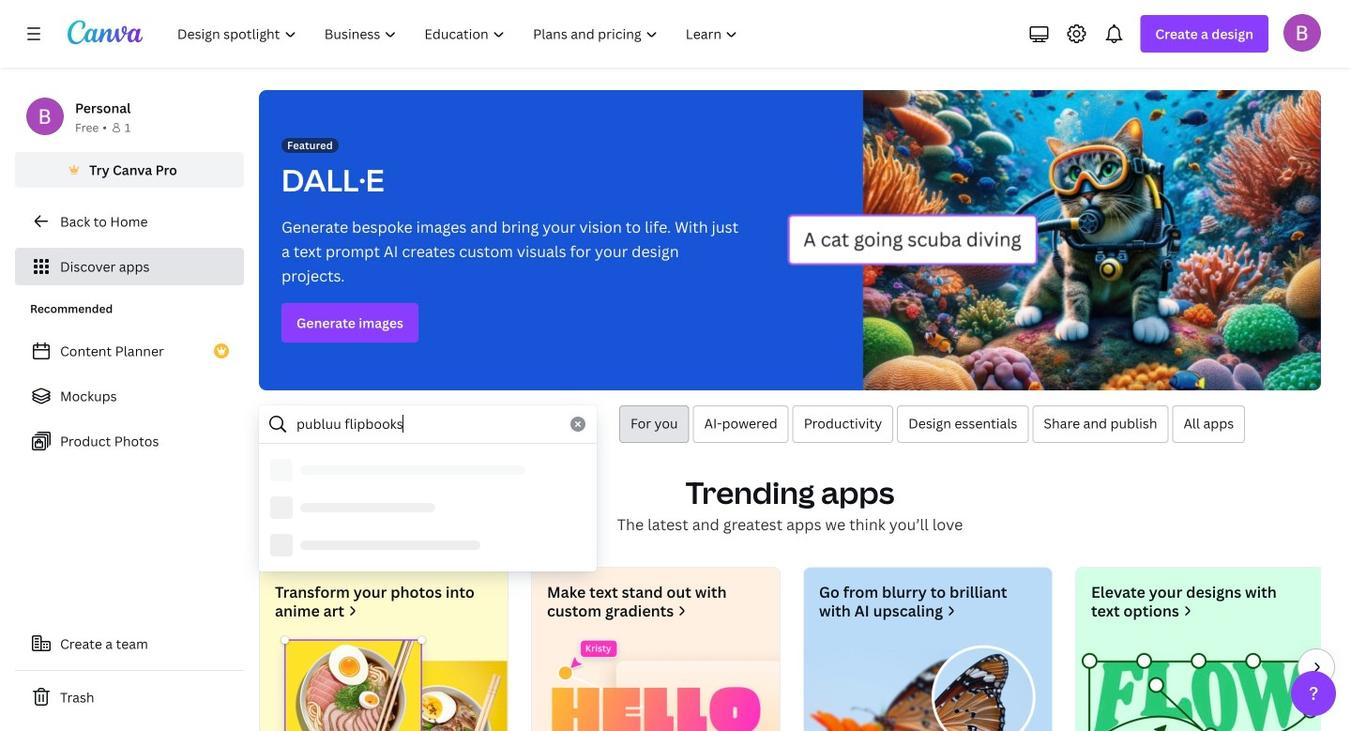 Task type: locate. For each thing, give the bounding box(es) containing it.
list
[[15, 332, 244, 460]]

animeify image
[[260, 635, 508, 731]]

bob builder image
[[1284, 14, 1321, 51]]

typecraft image
[[1076, 635, 1324, 731]]

top level navigation element
[[165, 15, 754, 53]]

image upscaler image
[[804, 635, 1052, 731]]



Task type: describe. For each thing, give the bounding box(es) containing it.
Input field to search for apps search field
[[297, 406, 559, 442]]

an image with a cursor next to a text box containing the prompt "a cat going scuba diving" to generate an image. the generated image of a cat doing scuba diving is behind the text box. image
[[787, 90, 1321, 390]]

typegradient image
[[532, 635, 780, 731]]



Task type: vqa. For each thing, say whether or not it's contained in the screenshot.
Instagram Story's instagram
no



